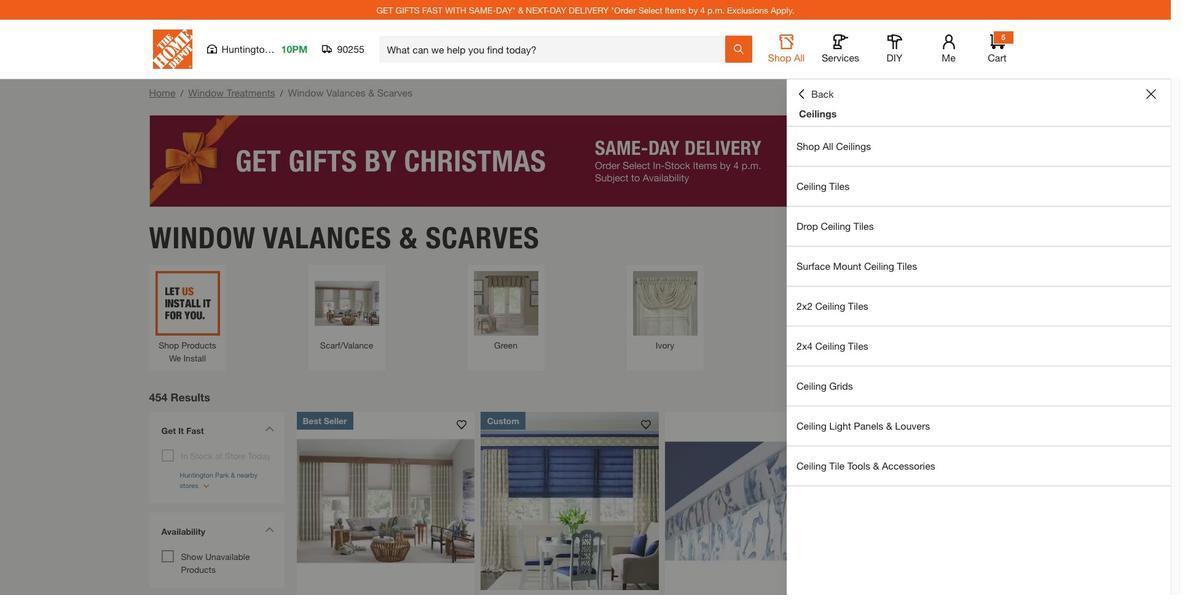 Task type: locate. For each thing, give the bounding box(es) containing it.
day*
[[496, 5, 516, 15]]

a
[[1089, 399, 1093, 407]]

show
[[181, 551, 203, 562]]

ceiling right mount
[[865, 260, 895, 272]]

ceiling right 2x2
[[816, 300, 846, 312]]

shop for shop products we install
[[159, 340, 179, 350]]

4
[[701, 5, 706, 15]]

valances
[[327, 87, 366, 98], [263, 220, 392, 256]]

1 horizontal spatial home
[[1095, 399, 1115, 407]]

2x4 ceiling tiles link
[[787, 327, 1172, 366]]

green link
[[474, 271, 539, 352]]

in
[[181, 451, 188, 461]]

expert.
[[1139, 399, 1161, 407]]

delivery
[[569, 5, 609, 15]]

0 horizontal spatial /
[[181, 88, 183, 98]]

menu
[[787, 127, 1172, 487]]

0 vertical spatial products
[[182, 340, 216, 350]]

tiles up surface mount ceiling tiles in the top of the page
[[854, 220, 874, 232]]

/
[[181, 88, 183, 98], [280, 88, 283, 98]]

same-
[[469, 5, 496, 15]]

get gifts fast with same-day* & next-day delivery *order select items by 4 p.m. exclusions apply.
[[377, 5, 795, 15]]

1 horizontal spatial /
[[280, 88, 283, 98]]

all for shop all
[[795, 52, 805, 63]]

1 horizontal spatial scarves
[[426, 220, 540, 256]]

chat
[[1056, 399, 1072, 407]]

ceiling inside 'surface mount ceiling tiles' link
[[865, 260, 895, 272]]

ceiling right 2x4
[[816, 340, 846, 352]]

all inside shop all 'button'
[[795, 52, 805, 63]]

454 results
[[149, 390, 210, 404]]

products up install
[[182, 340, 216, 350]]

surface mount ceiling tiles
[[797, 260, 918, 272]]

tiles down surface mount ceiling tiles in the top of the page
[[849, 300, 869, 312]]

ceiling tiles link
[[787, 167, 1172, 206]]

ceiling inside ceiling tile tools & accessories link
[[797, 460, 827, 472]]

store
[[225, 451, 246, 461]]

me button
[[930, 34, 969, 64]]

0 vertical spatial scarves
[[377, 87, 413, 98]]

ceilings down back button
[[800, 108, 837, 119]]

the home depot logo image
[[153, 30, 192, 69]]

2x4
[[797, 340, 813, 352]]

get it fast
[[161, 425, 204, 436]]

shop up we
[[159, 340, 179, 350]]

ceiling
[[797, 180, 827, 192], [821, 220, 851, 232], [865, 260, 895, 272], [816, 300, 846, 312], [816, 340, 846, 352], [797, 380, 827, 392], [797, 420, 827, 432], [797, 460, 827, 472]]

all up back button
[[795, 52, 805, 63]]

best seller
[[303, 415, 347, 426]]

0 horizontal spatial shop
[[159, 340, 179, 350]]

0 vertical spatial shop
[[769, 52, 792, 63]]

0 horizontal spatial scarves
[[377, 87, 413, 98]]

1 vertical spatial products
[[181, 564, 216, 575]]

10pm
[[281, 43, 308, 55]]

shop inside 'button'
[[769, 52, 792, 63]]

1 horizontal spatial shop
[[769, 52, 792, 63]]

/ right home link
[[181, 88, 183, 98]]

tiles up drop ceiling tiles
[[830, 180, 850, 192]]

today
[[248, 451, 271, 461]]

1 vertical spatial valances
[[263, 220, 392, 256]]

ceiling left the light
[[797, 420, 827, 432]]

seller
[[324, 415, 347, 426]]

1 horizontal spatial all
[[823, 140, 834, 152]]

products
[[182, 340, 216, 350], [181, 564, 216, 575]]

menu containing shop all ceilings
[[787, 127, 1172, 487]]

2 vertical spatial shop
[[159, 340, 179, 350]]

back
[[812, 88, 834, 100]]

wood cornice image
[[297, 412, 475, 590]]

treatments
[[227, 87, 275, 98]]

shop inside the "shop products we install"
[[159, 340, 179, 350]]

ceiling right drop
[[821, 220, 851, 232]]

it
[[178, 425, 184, 436]]

tiles for 2x2 ceiling tiles
[[849, 300, 869, 312]]

1 / from the left
[[181, 88, 183, 98]]

all inside shop all ceilings link
[[823, 140, 834, 152]]

*order
[[612, 5, 636, 15]]

louvers
[[896, 420, 931, 432]]

0 horizontal spatial all
[[795, 52, 805, 63]]

ceiling left grids
[[797, 380, 827, 392]]

shop products we install image
[[155, 271, 220, 336]]

diy button
[[876, 34, 915, 64]]

home right a
[[1095, 399, 1115, 407]]

tiles right mount
[[898, 260, 918, 272]]

light
[[830, 420, 852, 432]]

all up ceiling tiles
[[823, 140, 834, 152]]

What can we help you find today? search field
[[387, 36, 725, 62]]

products down show
[[181, 564, 216, 575]]

best
[[303, 415, 322, 426]]

shop inside menu
[[797, 140, 820, 152]]

shop down "apply."
[[769, 52, 792, 63]]

2x2 ceiling tiles
[[797, 300, 869, 312]]

1 vertical spatial all
[[823, 140, 834, 152]]

scarves
[[377, 87, 413, 98], [426, 220, 540, 256]]

day
[[550, 5, 567, 15]]

1 vertical spatial home
[[1095, 399, 1115, 407]]

ceiling inside 2x2 ceiling tiles link
[[816, 300, 846, 312]]

ceiling left the tile
[[797, 460, 827, 472]]

window
[[188, 87, 224, 98], [288, 87, 324, 98], [149, 220, 256, 256]]

/ right treatments
[[280, 88, 283, 98]]

shop
[[769, 52, 792, 63], [797, 140, 820, 152], [159, 340, 179, 350]]

ceilings up ceiling tiles
[[837, 140, 872, 152]]

rod pocket valance image
[[952, 271, 1016, 336]]

fast
[[186, 425, 204, 436]]

ceiling inside the drop ceiling tiles link
[[821, 220, 851, 232]]

gifts
[[396, 5, 420, 15]]

home link
[[149, 87, 176, 98]]

1 vertical spatial scarves
[[426, 220, 540, 256]]

chat with a home depot expert.
[[1056, 399, 1161, 407]]

back button
[[797, 88, 834, 100]]

ceiling tile tools & accessories
[[797, 460, 936, 472]]

home down the home depot logo
[[149, 87, 176, 98]]

in stock at store today link
[[181, 451, 271, 461]]

0 vertical spatial all
[[795, 52, 805, 63]]

scarf/valance
[[320, 340, 373, 350]]

2 horizontal spatial shop
[[797, 140, 820, 152]]

mount
[[834, 260, 862, 272]]

tiles for drop ceiling tiles
[[854, 220, 874, 232]]

accessories
[[883, 460, 936, 472]]

ceiling tiles
[[797, 180, 850, 192]]

0 vertical spatial home
[[149, 87, 176, 98]]

tools
[[848, 460, 871, 472]]

cart 5
[[989, 33, 1007, 63]]

ceiling up drop
[[797, 180, 827, 192]]

drop
[[797, 220, 819, 232]]

park
[[273, 43, 293, 55]]

ivory image
[[633, 271, 698, 336]]

tiles up grids
[[849, 340, 869, 352]]

fabric cornice image
[[481, 412, 660, 590]]

services button
[[821, 34, 861, 64]]

tiles
[[830, 180, 850, 192], [854, 220, 874, 232], [898, 260, 918, 272], [849, 300, 869, 312], [849, 340, 869, 352]]

2x4 ceiling tiles
[[797, 340, 869, 352]]

&
[[518, 5, 524, 15], [369, 87, 375, 98], [400, 220, 418, 256], [887, 420, 893, 432], [874, 460, 880, 472]]

exclusions
[[728, 5, 769, 15]]

ceiling inside ceiling light panels & louvers link
[[797, 420, 827, 432]]

shop up ceiling tiles
[[797, 140, 820, 152]]

next-
[[526, 5, 550, 15]]

1 vertical spatial shop
[[797, 140, 820, 152]]



Task type: describe. For each thing, give the bounding box(es) containing it.
ceiling grids link
[[787, 367, 1172, 406]]

sponsored banner image
[[149, 115, 1023, 207]]

shop all ceilings
[[797, 140, 872, 152]]

green image
[[474, 271, 539, 336]]

we
[[169, 353, 181, 363]]

drop ceiling tiles
[[797, 220, 874, 232]]

shop all button
[[767, 34, 807, 64]]

5
[[1002, 33, 1006, 42]]

huntington park
[[222, 43, 293, 55]]

contour valance only image
[[666, 412, 844, 590]]

p.m.
[[708, 5, 725, 15]]

ceiling tile tools & accessories link
[[787, 447, 1172, 486]]

scarf/valance link
[[315, 271, 379, 352]]

shop products we install
[[159, 340, 216, 363]]

apply.
[[771, 5, 795, 15]]

0 horizontal spatial home
[[149, 87, 176, 98]]

show unavailable products
[[181, 551, 250, 575]]

window valances & scarves
[[149, 220, 540, 256]]

ceiling inside 2x4 ceiling tiles link
[[816, 340, 846, 352]]

items
[[665, 5, 687, 15]]

depot
[[1117, 399, 1136, 407]]

ivory
[[656, 340, 675, 350]]

products inside the "shop products we install"
[[182, 340, 216, 350]]

ceiling inside ceiling grids link
[[797, 380, 827, 392]]

in stock at store today
[[181, 451, 271, 461]]

shop for shop all
[[769, 52, 792, 63]]

me
[[942, 52, 956, 63]]

surface mount ceiling tiles link
[[787, 247, 1172, 286]]

ceiling grids
[[797, 380, 854, 392]]

canova blackout polyester curtain valance image
[[850, 412, 1029, 590]]

ceiling light panels & louvers link
[[787, 407, 1172, 446]]

diy
[[887, 52, 903, 63]]

get it fast link
[[155, 418, 278, 446]]

get
[[377, 5, 393, 15]]

by
[[689, 5, 698, 15]]

panels
[[855, 420, 884, 432]]

all for shop all ceilings
[[823, 140, 834, 152]]

multi colored image
[[793, 271, 857, 336]]

stock
[[191, 451, 213, 461]]

select
[[639, 5, 663, 15]]

ivory link
[[633, 271, 698, 352]]

454
[[149, 390, 168, 404]]

shop all
[[769, 52, 805, 63]]

drop ceiling tiles link
[[787, 207, 1172, 246]]

2x2 ceiling tiles link
[[787, 287, 1172, 326]]

ceiling inside the "ceiling tiles" link
[[797, 180, 827, 192]]

drawer close image
[[1147, 89, 1157, 99]]

huntington
[[222, 43, 270, 55]]

custom
[[487, 415, 520, 426]]

tiles for 2x4 ceiling tiles
[[849, 340, 869, 352]]

90255 button
[[323, 43, 365, 55]]

colored
[[821, 340, 851, 350]]

multi-
[[798, 340, 821, 350]]

results
[[171, 390, 210, 404]]

get
[[161, 425, 176, 436]]

2 / from the left
[[280, 88, 283, 98]]

cart
[[989, 52, 1007, 63]]

install
[[184, 353, 206, 363]]

shop products we install link
[[155, 271, 220, 364]]

services
[[822, 52, 860, 63]]

multi-colored
[[798, 340, 851, 350]]

grids
[[830, 380, 854, 392]]

2x2
[[797, 300, 813, 312]]

tile
[[830, 460, 845, 472]]

show unavailable products link
[[181, 551, 250, 575]]

with
[[1074, 399, 1087, 407]]

green
[[495, 340, 518, 350]]

fast
[[422, 5, 443, 15]]

scarf/valance image
[[315, 271, 379, 336]]

window treatments link
[[188, 87, 275, 98]]

surface
[[797, 260, 831, 272]]

ceiling light panels & louvers
[[797, 420, 931, 432]]

shop for shop all ceilings
[[797, 140, 820, 152]]

0 vertical spatial ceilings
[[800, 108, 837, 119]]

availability
[[161, 526, 205, 537]]

with
[[445, 5, 467, 15]]

multi-colored link
[[793, 271, 857, 352]]

feedback link image
[[1164, 208, 1181, 274]]

products inside show unavailable products
[[181, 564, 216, 575]]

1 vertical spatial ceilings
[[837, 140, 872, 152]]

at
[[215, 451, 223, 461]]

0 vertical spatial valances
[[327, 87, 366, 98]]



Task type: vqa. For each thing, say whether or not it's contained in the screenshot.
topmost All
yes



